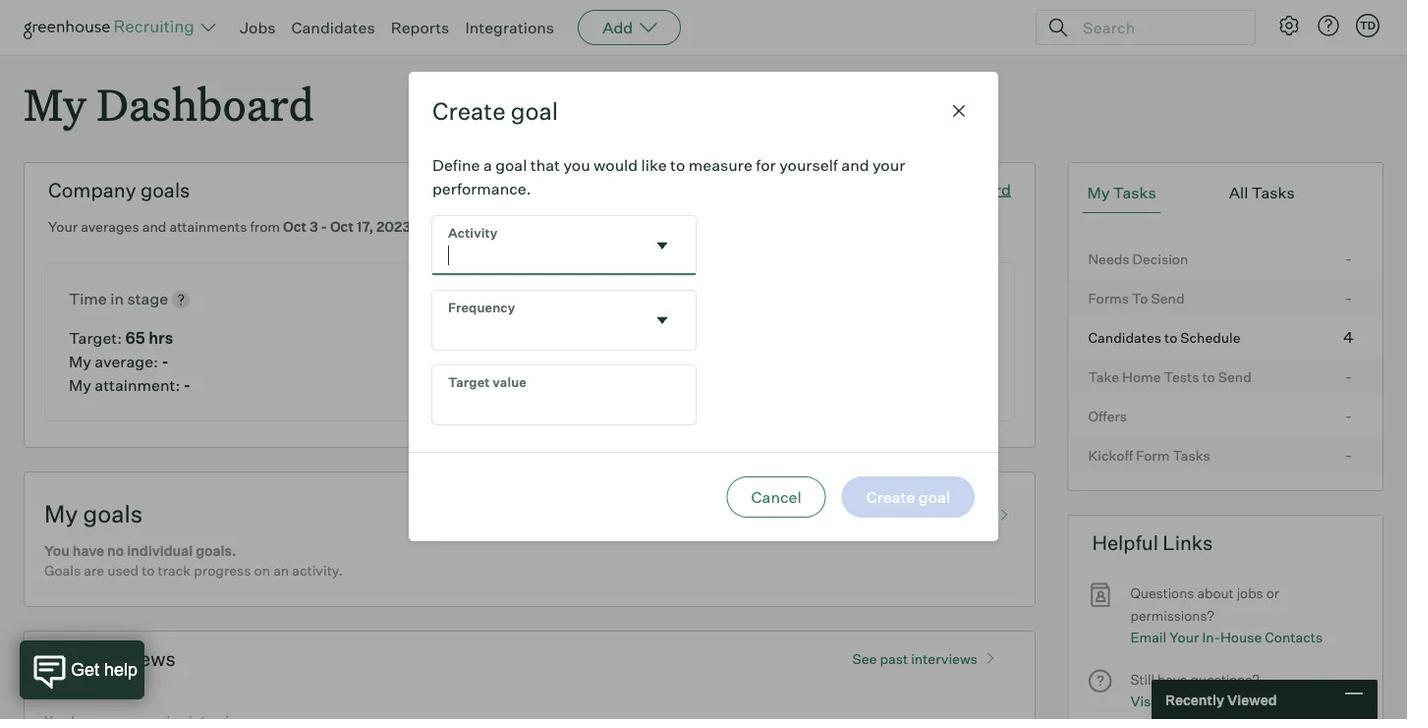 Task type: vqa. For each thing, say whether or not it's contained in the screenshot.


Task type: locate. For each thing, give the bounding box(es) containing it.
1 horizontal spatial send
[[1218, 368, 1252, 385]]

1 vertical spatial and
[[142, 218, 166, 236]]

1 horizontal spatial your
[[1170, 629, 1199, 646]]

0 vertical spatial your
[[48, 218, 78, 236]]

have
[[72, 543, 104, 560], [1158, 671, 1188, 688]]

no
[[107, 543, 124, 560]]

an
[[273, 562, 289, 580]]

1 horizontal spatial oct
[[330, 218, 354, 236]]

-
[[321, 218, 327, 236], [1345, 248, 1352, 268], [1345, 288, 1352, 307], [162, 352, 169, 372], [1345, 366, 1352, 386], [184, 376, 191, 395], [1345, 406, 1352, 425], [1345, 445, 1352, 465]]

on
[[254, 562, 270, 580]]

activity.
[[292, 562, 343, 580]]

1 toggle flyout image from the top
[[653, 236, 672, 256]]

form
[[1136, 447, 1170, 464]]

0 vertical spatial candidates
[[291, 18, 375, 37]]

goals up attainments
[[140, 178, 190, 203]]

oct left 3
[[283, 218, 307, 236]]

1 horizontal spatial create
[[908, 503, 956, 522]]

0 vertical spatial toggle flyout image
[[653, 236, 672, 256]]

1 oct from the left
[[283, 218, 307, 236]]

add
[[603, 18, 633, 37]]

needs
[[1088, 250, 1130, 267]]

2 horizontal spatial tasks
[[1252, 183, 1295, 203]]

candidates
[[291, 18, 375, 37], [1088, 329, 1162, 346]]

None number field
[[432, 366, 696, 425]]

you
[[564, 155, 590, 175]]

company
[[48, 178, 136, 203]]

integrations link
[[465, 18, 554, 37]]

track
[[158, 562, 191, 580]]

schedule
[[1181, 329, 1241, 346]]

1 vertical spatial send
[[1218, 368, 1252, 385]]

and
[[842, 155, 869, 175], [142, 218, 166, 236]]

kickoff
[[1088, 447, 1133, 464]]

reports link
[[391, 18, 449, 37]]

1 vertical spatial goals
[[83, 499, 143, 529]]

helpful
[[1092, 531, 1159, 555]]

0 horizontal spatial and
[[142, 218, 166, 236]]

None text field
[[432, 216, 645, 275], [432, 291, 645, 350], [432, 216, 645, 275], [432, 291, 645, 350]]

have for help
[[1158, 671, 1188, 688]]

my goals
[[44, 499, 143, 529]]

to down individual
[[142, 562, 155, 580]]

close modal icon image
[[947, 99, 971, 123]]

td button
[[1352, 10, 1384, 41]]

0 horizontal spatial candidates
[[291, 18, 375, 37]]

or
[[1266, 585, 1279, 602]]

candidates for candidates to schedule
[[1088, 329, 1162, 346]]

to
[[670, 155, 685, 175], [1164, 329, 1178, 346], [1202, 368, 1215, 385], [142, 562, 155, 580]]

17,
[[357, 218, 373, 236]]

candidates right jobs link
[[291, 18, 375, 37]]

my dashboard
[[24, 75, 314, 133]]

goals.
[[196, 543, 236, 560]]

3
[[310, 218, 318, 236]]

past
[[880, 650, 908, 667]]

send right to
[[1151, 290, 1185, 307]]

1 vertical spatial have
[[1158, 671, 1188, 688]]

for
[[756, 155, 776, 175]]

in
[[110, 289, 124, 309]]

goal
[[511, 96, 558, 126], [495, 155, 527, 175], [897, 180, 929, 199], [960, 503, 991, 522]]

to right like
[[670, 155, 685, 175]]

have inside you have no individual goals. goals are used to track progress on an activity.
[[72, 543, 104, 560]]

define
[[432, 155, 480, 175]]

candidates down forms to send
[[1088, 329, 1162, 346]]

0 horizontal spatial oct
[[283, 218, 307, 236]]

time in
[[69, 289, 127, 309]]

create goal
[[432, 96, 558, 126], [908, 503, 991, 522]]

tasks for all tasks
[[1252, 183, 1295, 203]]

0 vertical spatial see
[[866, 180, 894, 199]]

0 horizontal spatial have
[[72, 543, 104, 560]]

your down the "permissions?"
[[1170, 629, 1199, 646]]

dashboard
[[932, 180, 1011, 199]]

goals up no
[[83, 499, 143, 529]]

my
[[24, 75, 86, 133], [1087, 183, 1110, 203], [69, 352, 91, 372], [69, 376, 91, 395], [44, 499, 78, 529], [48, 647, 76, 671]]

0 horizontal spatial create goal
[[432, 96, 558, 126]]

0 vertical spatial send
[[1151, 290, 1185, 307]]

tasks for my tasks
[[1113, 183, 1156, 203]]

to right tests
[[1202, 368, 1215, 385]]

1 vertical spatial your
[[1170, 629, 1199, 646]]

have up are
[[72, 543, 104, 560]]

0 vertical spatial and
[[842, 155, 869, 175]]

configure image
[[1278, 14, 1301, 37]]

have inside still have questions? visit our help center
[[1158, 671, 1188, 688]]

greenhouse recruiting image
[[24, 16, 200, 39]]

goals for my goals
[[83, 499, 143, 529]]

1 horizontal spatial candidates
[[1088, 329, 1162, 346]]

my inside button
[[1087, 183, 1110, 203]]

and left your
[[842, 155, 869, 175]]

jobs
[[1237, 585, 1263, 602]]

tasks
[[1113, 183, 1156, 203], [1252, 183, 1295, 203], [1173, 447, 1211, 464]]

4
[[1343, 327, 1354, 347]]

are
[[84, 562, 104, 580]]

td button
[[1356, 14, 1380, 37]]

target:
[[69, 328, 122, 348]]

progress
[[194, 562, 251, 580]]

1 vertical spatial create
[[908, 503, 956, 522]]

my tasks
[[1087, 183, 1156, 203]]

measure
[[689, 155, 753, 175]]

create goal link
[[908, 498, 1015, 522]]

1 vertical spatial toggle flyout image
[[653, 311, 672, 330]]

td
[[1360, 19, 1376, 32]]

see down your
[[866, 180, 894, 199]]

permissions?
[[1131, 607, 1215, 624]]

you
[[44, 543, 70, 560]]

your
[[873, 155, 905, 175]]

Search text field
[[1078, 13, 1237, 42]]

0 horizontal spatial your
[[48, 218, 78, 236]]

tasks up the 'needs decision'
[[1113, 183, 1156, 203]]

have up our
[[1158, 671, 1188, 688]]

1 vertical spatial candidates
[[1088, 329, 1162, 346]]

have for goals
[[72, 543, 104, 560]]

1 horizontal spatial have
[[1158, 671, 1188, 688]]

averages
[[81, 218, 139, 236]]

tasks right form
[[1173, 447, 1211, 464]]

0 horizontal spatial tasks
[[1113, 183, 1156, 203]]

offers
[[1088, 408, 1127, 425]]

1 horizontal spatial and
[[842, 155, 869, 175]]

1 vertical spatial create goal
[[908, 503, 991, 522]]

you have no individual goals. goals are used to track progress on an activity.
[[44, 543, 343, 580]]

and inside define a goal that you would like to measure for yourself and your performance.
[[842, 155, 869, 175]]

0 horizontal spatial create
[[432, 96, 506, 126]]

see left past
[[853, 650, 877, 667]]

1 vertical spatial see
[[853, 650, 877, 667]]

tasks right all
[[1252, 183, 1295, 203]]

0 vertical spatial goals
[[140, 178, 190, 203]]

tests
[[1164, 368, 1199, 385]]

stage
[[127, 289, 168, 309]]

send down the schedule
[[1218, 368, 1252, 385]]

about
[[1197, 585, 1234, 602]]

None field
[[432, 216, 696, 275], [432, 291, 696, 350], [432, 216, 696, 275], [432, 291, 696, 350]]

visit
[[1131, 693, 1160, 710]]

our
[[1163, 693, 1186, 710]]

your
[[48, 218, 78, 236], [1170, 629, 1199, 646]]

questions about jobs or permissions? email your in-house contacts
[[1131, 585, 1323, 646]]

all tasks
[[1229, 183, 1295, 203]]

oct left '17,'
[[330, 218, 354, 236]]

tab list
[[1082, 173, 1369, 213]]

and right averages
[[142, 218, 166, 236]]

take home tests to send
[[1088, 368, 1252, 385]]

your down company
[[48, 218, 78, 236]]

toggle flyout image
[[653, 236, 672, 256], [653, 311, 672, 330]]

0 vertical spatial have
[[72, 543, 104, 560]]



Task type: describe. For each thing, give the bounding box(es) containing it.
needs decision
[[1088, 250, 1188, 267]]

all
[[1229, 183, 1248, 203]]

yourself
[[780, 155, 838, 175]]

my for dashboard
[[24, 75, 86, 133]]

0 vertical spatial create goal
[[432, 96, 558, 126]]

reports
[[391, 18, 449, 37]]

from
[[250, 218, 280, 236]]

see goal dashboard link
[[866, 180, 1011, 199]]

recently
[[1166, 691, 1224, 708]]

to up take home tests to send
[[1164, 329, 1178, 346]]

time
[[69, 289, 107, 309]]

2 oct from the left
[[330, 218, 354, 236]]

0 horizontal spatial send
[[1151, 290, 1185, 307]]

to inside define a goal that you would like to measure for yourself and your performance.
[[670, 155, 685, 175]]

a
[[483, 155, 492, 175]]

help
[[1189, 693, 1220, 710]]

see past interviews link
[[843, 642, 1011, 667]]

visit our help center link
[[1131, 691, 1266, 713]]

2023
[[376, 218, 411, 236]]

65
[[125, 328, 145, 348]]

my for goals
[[44, 499, 78, 529]]

my interviews
[[48, 647, 176, 671]]

interviews
[[911, 650, 978, 667]]

jobs link
[[240, 18, 276, 37]]

candidates link
[[291, 18, 375, 37]]

see goal dashboard
[[866, 180, 1011, 199]]

center
[[1223, 693, 1266, 710]]

cancel
[[751, 488, 802, 507]]

goals for company goals
[[140, 178, 190, 203]]

individual
[[127, 543, 193, 560]]

viewed
[[1227, 691, 1277, 708]]

home
[[1122, 368, 1161, 385]]

candidates to schedule
[[1088, 329, 1241, 346]]

define a goal that you would like to measure for yourself and your performance.
[[432, 155, 905, 199]]

average:
[[95, 352, 158, 372]]

see past interviews
[[853, 650, 978, 667]]

decision
[[1133, 250, 1188, 267]]

email
[[1131, 629, 1167, 646]]

1 horizontal spatial tasks
[[1173, 447, 1211, 464]]

jobs
[[240, 18, 276, 37]]

kickoff form tasks
[[1088, 447, 1211, 464]]

would
[[594, 155, 638, 175]]

forms to send
[[1088, 290, 1185, 307]]

see for company goals
[[866, 180, 894, 199]]

your inside questions about jobs or permissions? email your in-house contacts
[[1170, 629, 1199, 646]]

interviews
[[81, 647, 176, 671]]

2 toggle flyout image from the top
[[653, 311, 672, 330]]

goal inside define a goal that you would like to measure for yourself and your performance.
[[495, 155, 527, 175]]

attainment:
[[95, 376, 180, 395]]

0 vertical spatial create
[[432, 96, 506, 126]]

my for interviews
[[48, 647, 76, 671]]

links
[[1163, 531, 1213, 555]]

forms
[[1088, 290, 1129, 307]]

like
[[641, 155, 667, 175]]

still
[[1131, 671, 1155, 688]]

your averages and attainments from oct 3 - oct 17, 2023
[[48, 218, 411, 236]]

email your in-house contacts link
[[1131, 627, 1323, 649]]

questions
[[1131, 585, 1194, 602]]

goals
[[44, 562, 81, 580]]

take
[[1088, 368, 1119, 385]]

recently viewed
[[1166, 691, 1277, 708]]

performance.
[[432, 179, 531, 199]]

helpful links
[[1092, 531, 1213, 555]]

still have questions? visit our help center
[[1131, 671, 1266, 710]]

my for tasks
[[1087, 183, 1110, 203]]

questions?
[[1191, 671, 1260, 688]]

dashboard
[[97, 75, 314, 133]]

company goals
[[48, 178, 190, 203]]

used
[[107, 562, 139, 580]]

attainments
[[169, 218, 247, 236]]

tab list containing my tasks
[[1082, 173, 1369, 213]]

to inside you have no individual goals. goals are used to track progress on an activity.
[[142, 562, 155, 580]]

add button
[[578, 10, 681, 45]]

integrations
[[465, 18, 554, 37]]

candidates for candidates
[[291, 18, 375, 37]]

in-
[[1202, 629, 1220, 646]]

house
[[1220, 629, 1262, 646]]

that
[[530, 155, 560, 175]]

hrs
[[149, 328, 173, 348]]

see for my interviews
[[853, 650, 877, 667]]

all tasks button
[[1224, 173, 1300, 213]]

1 horizontal spatial create goal
[[908, 503, 991, 522]]



